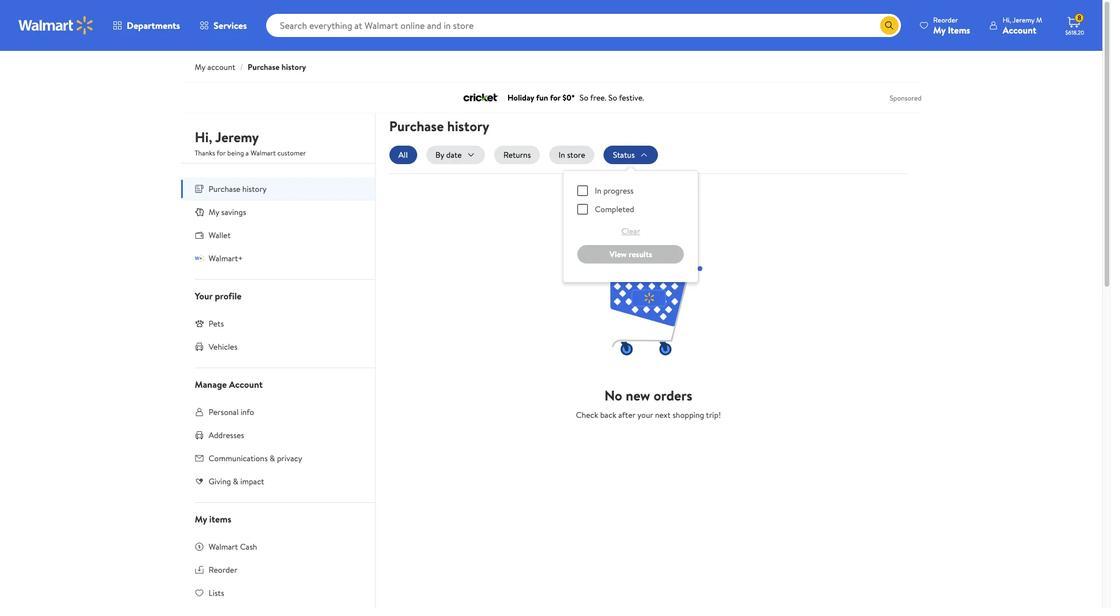Task type: vqa. For each thing, say whether or not it's contained in the screenshot.
returned
no



Task type: locate. For each thing, give the bounding box(es) containing it.
1 vertical spatial jeremy
[[215, 127, 259, 147]]

1 vertical spatial walmart
[[209, 542, 238, 553]]

hi, for account
[[1003, 15, 1011, 25]]

purchase history
[[389, 116, 490, 136], [209, 184, 267, 195]]

jeremy for account
[[1013, 15, 1035, 25]]

communications
[[209, 453, 268, 465]]

progress
[[604, 185, 634, 197]]

reorder my items
[[934, 15, 971, 36]]

in
[[559, 149, 565, 161], [595, 185, 602, 197]]

status button
[[604, 146, 658, 164]]

0 vertical spatial icon image
[[195, 208, 204, 217]]

reorder for reorder my items
[[934, 15, 958, 25]]

clear button
[[578, 222, 684, 241]]

items
[[948, 23, 971, 36]]

walmart left cash
[[209, 542, 238, 553]]

0 vertical spatial hi,
[[1003, 15, 1011, 25]]

0 vertical spatial &
[[270, 453, 275, 465]]

1 horizontal spatial history
[[282, 61, 306, 73]]

returns button
[[494, 146, 540, 164]]

purchase up all
[[389, 116, 444, 136]]

giving
[[209, 476, 231, 488]]

in right in progress 'option'
[[595, 185, 602, 197]]

1 vertical spatial hi,
[[195, 127, 212, 147]]

account inside the hi, jeremy m account
[[1003, 23, 1037, 36]]

2 icon image from the top
[[195, 254, 204, 263]]

privacy
[[277, 453, 302, 465]]

departments button
[[103, 12, 190, 39]]

0 vertical spatial walmart
[[251, 148, 276, 158]]

1 vertical spatial purchase
[[389, 116, 444, 136]]

&
[[270, 453, 275, 465], [233, 476, 238, 488]]

1 vertical spatial &
[[233, 476, 238, 488]]

1 icon image from the top
[[195, 208, 204, 217]]

hi, jeremy thanks for being a walmart customer
[[195, 127, 306, 158]]

being
[[227, 148, 244, 158]]

purchase right the /
[[248, 61, 280, 73]]

purchase history up savings
[[209, 184, 267, 195]]

reorder for reorder
[[209, 565, 237, 577]]

0 horizontal spatial &
[[233, 476, 238, 488]]

& left privacy
[[270, 453, 275, 465]]

1 vertical spatial purchase history link
[[181, 178, 375, 201]]

& for communications
[[270, 453, 275, 465]]

jeremy for for
[[215, 127, 259, 147]]

icon image left pets
[[195, 319, 204, 329]]

reorder up lists
[[209, 565, 237, 577]]

1 horizontal spatial purchase history
[[389, 116, 490, 136]]

a
[[246, 148, 249, 158]]

in inside button
[[559, 149, 565, 161]]

jeremy up being
[[215, 127, 259, 147]]

personal info
[[209, 407, 254, 419]]

reorder
[[934, 15, 958, 25], [209, 565, 237, 577]]

icon image for my savings
[[195, 208, 204, 217]]

purchase up my savings
[[209, 184, 240, 195]]

3 icon image from the top
[[195, 319, 204, 329]]

history
[[282, 61, 306, 73], [447, 116, 490, 136], [242, 184, 267, 195]]

wallet link
[[181, 224, 375, 247]]

hi, up thanks
[[195, 127, 212, 147]]

icon image
[[195, 208, 204, 217], [195, 254, 204, 263], [195, 319, 204, 329]]

0 horizontal spatial history
[[242, 184, 267, 195]]

1 horizontal spatial purchase
[[248, 61, 280, 73]]

in for in store
[[559, 149, 565, 161]]

in progress
[[595, 185, 634, 197]]

1 horizontal spatial in
[[595, 185, 602, 197]]

history right the /
[[282, 61, 306, 73]]

after
[[619, 410, 636, 421]]

reorder inside reorder my items
[[934, 15, 958, 25]]

0 horizontal spatial in
[[559, 149, 565, 161]]

addresses
[[209, 430, 244, 442]]

1 horizontal spatial walmart
[[251, 148, 276, 158]]

walmart
[[251, 148, 276, 158], [209, 542, 238, 553]]

1 horizontal spatial hi,
[[1003, 15, 1011, 25]]

history up savings
[[242, 184, 267, 195]]

next
[[655, 410, 671, 421]]

account up the info
[[229, 379, 263, 391]]

1 vertical spatial history
[[447, 116, 490, 136]]

1 horizontal spatial reorder
[[934, 15, 958, 25]]

1 horizontal spatial jeremy
[[1013, 15, 1035, 25]]

jeremy
[[1013, 15, 1035, 25], [215, 127, 259, 147]]

group containing in progress
[[573, 181, 689, 273]]

purchase
[[248, 61, 280, 73], [389, 116, 444, 136], [209, 184, 240, 195]]

walmart right a
[[251, 148, 276, 158]]

Walmart Site-Wide search field
[[266, 14, 901, 37]]

my savings link
[[181, 201, 375, 224]]

my inside reorder my items
[[934, 23, 946, 36]]

hi, left m
[[1003, 15, 1011, 25]]

0 horizontal spatial purchase
[[209, 184, 240, 195]]

0 vertical spatial account
[[1003, 23, 1037, 36]]

2 horizontal spatial purchase
[[389, 116, 444, 136]]

walmart image
[[19, 16, 94, 35]]

icon image for pets
[[195, 319, 204, 329]]

hi, inside the hi, jeremy m account
[[1003, 15, 1011, 25]]

icon image left walmart+
[[195, 254, 204, 263]]

& right the giving
[[233, 476, 238, 488]]

icon image for walmart+
[[195, 254, 204, 263]]

your
[[195, 290, 213, 303]]

jeremy left m
[[1013, 15, 1035, 25]]

personal info link
[[181, 401, 375, 424]]

0 vertical spatial history
[[282, 61, 306, 73]]

0 vertical spatial purchase history link
[[248, 61, 306, 73]]

returns
[[504, 149, 531, 161]]

store
[[567, 149, 585, 161]]

hi, inside hi, jeremy thanks for being a walmart customer
[[195, 127, 212, 147]]

0 horizontal spatial purchase history
[[209, 184, 267, 195]]

8
[[1078, 13, 1082, 23]]

in inside group
[[595, 185, 602, 197]]

walmart+ link
[[181, 247, 375, 270]]

$618.20
[[1066, 28, 1085, 36]]

purchase history link
[[248, 61, 306, 73], [181, 178, 375, 201]]

account left $618.20
[[1003, 23, 1037, 36]]

list containing all
[[389, 146, 908, 282]]

icon image inside pets link
[[195, 319, 204, 329]]

wallet
[[209, 230, 231, 241]]

lists link
[[181, 582, 375, 605]]

1 vertical spatial in
[[595, 185, 602, 197]]

history up by date dropdown button
[[447, 116, 490, 136]]

no new orders check back after your next shopping trip!
[[576, 386, 721, 421]]

manage account
[[195, 379, 263, 391]]

reorder right search icon
[[934, 15, 958, 25]]

walmart+
[[209, 253, 243, 265]]

1 vertical spatial icon image
[[195, 254, 204, 263]]

status
[[613, 149, 635, 161]]

list
[[389, 146, 908, 282]]

purchase history link down customer
[[181, 178, 375, 201]]

manage
[[195, 379, 227, 391]]

icon image inside my savings link
[[195, 208, 204, 217]]

in left store
[[559, 149, 565, 161]]

cash
[[240, 542, 257, 553]]

0 horizontal spatial reorder
[[209, 565, 237, 577]]

jeremy inside the hi, jeremy m account
[[1013, 15, 1035, 25]]

0 horizontal spatial account
[[229, 379, 263, 391]]

vehicles link
[[181, 336, 375, 359]]

my savings
[[209, 207, 246, 218]]

hi,
[[1003, 15, 1011, 25], [195, 127, 212, 147]]

my for my account / purchase history
[[195, 61, 205, 73]]

customer
[[277, 148, 306, 158]]

jeremy inside hi, jeremy thanks for being a walmart customer
[[215, 127, 259, 147]]

my
[[934, 23, 946, 36], [195, 61, 205, 73], [209, 207, 219, 218], [195, 513, 207, 526]]

group
[[573, 181, 689, 273]]

0 horizontal spatial hi,
[[195, 127, 212, 147]]

0 vertical spatial in
[[559, 149, 565, 161]]

purchase history link right the /
[[248, 61, 306, 73]]

sponsored
[[890, 93, 922, 103]]

by
[[436, 149, 444, 161]]

your
[[638, 410, 653, 421]]

icon image inside walmart+ link
[[195, 254, 204, 263]]

account
[[1003, 23, 1037, 36], [229, 379, 263, 391]]

check
[[576, 410, 598, 421]]

1 horizontal spatial account
[[1003, 23, 1037, 36]]

purchase history up "by"
[[389, 116, 490, 136]]

my account / purchase history
[[195, 61, 306, 73]]

2 vertical spatial icon image
[[195, 319, 204, 329]]

0 horizontal spatial jeremy
[[215, 127, 259, 147]]

1 vertical spatial reorder
[[209, 565, 237, 577]]

icon image left my savings
[[195, 208, 204, 217]]

hi, jeremy m account
[[1003, 15, 1043, 36]]

1 horizontal spatial &
[[270, 453, 275, 465]]

0 vertical spatial jeremy
[[1013, 15, 1035, 25]]

0 vertical spatial reorder
[[934, 15, 958, 25]]

0 vertical spatial purchase
[[248, 61, 280, 73]]



Task type: describe. For each thing, give the bounding box(es) containing it.
all button
[[389, 146, 417, 164]]

profile
[[215, 290, 242, 303]]

orders
[[654, 386, 693, 406]]

in store
[[559, 149, 585, 161]]

savings
[[221, 207, 246, 218]]

hi, jeremy link
[[195, 127, 259, 152]]

reorder link
[[181, 559, 375, 582]]

in store button
[[550, 146, 595, 164]]

for
[[217, 148, 226, 158]]

clear
[[622, 226, 640, 237]]

back
[[600, 410, 617, 421]]

view results button
[[578, 245, 684, 264]]

by date
[[436, 149, 462, 161]]

new
[[626, 386, 650, 406]]

giving & impact
[[209, 476, 264, 488]]

in for in progress
[[595, 185, 602, 197]]

trip!
[[706, 410, 721, 421]]

my for my items
[[195, 513, 207, 526]]

walmart cash link
[[181, 536, 375, 559]]

0 vertical spatial purchase history
[[389, 116, 490, 136]]

2 horizontal spatial history
[[447, 116, 490, 136]]

2 vertical spatial purchase
[[209, 184, 240, 195]]

thanks
[[195, 148, 215, 158]]

pets link
[[181, 313, 375, 336]]

pets
[[209, 318, 224, 330]]

addresses link
[[181, 424, 375, 447]]

view results
[[610, 249, 652, 260]]

vehicles
[[209, 342, 238, 353]]

1 vertical spatial account
[[229, 379, 263, 391]]

completed
[[595, 204, 634, 215]]

services
[[214, 19, 247, 32]]

impact
[[240, 476, 264, 488]]

8 $618.20
[[1066, 13, 1085, 36]]

m
[[1037, 15, 1043, 25]]

account
[[207, 61, 235, 73]]

communications & privacy
[[209, 453, 302, 465]]

Completed checkbox
[[578, 204, 588, 215]]

info
[[241, 407, 254, 419]]

date
[[446, 149, 462, 161]]

In progress checkbox
[[578, 186, 588, 196]]

your profile
[[195, 290, 242, 303]]

items
[[209, 513, 231, 526]]

my for my savings
[[209, 207, 219, 218]]

& for giving
[[233, 476, 238, 488]]

results
[[629, 249, 652, 260]]

view
[[610, 249, 627, 260]]

search icon image
[[885, 21, 894, 30]]

giving & impact link
[[181, 471, 375, 494]]

hi, for thanks for being a walmart customer
[[195, 127, 212, 147]]

communications & privacy link
[[181, 447, 375, 471]]

Search search field
[[266, 14, 901, 37]]

shopping
[[673, 410, 704, 421]]

walmart inside hi, jeremy thanks for being a walmart customer
[[251, 148, 276, 158]]

my account link
[[195, 61, 235, 73]]

1 vertical spatial purchase history
[[209, 184, 267, 195]]

no
[[605, 386, 623, 406]]

all
[[399, 149, 408, 161]]

personal
[[209, 407, 239, 419]]

my items
[[195, 513, 231, 526]]

lists
[[209, 588, 224, 600]]

2 vertical spatial history
[[242, 184, 267, 195]]

services button
[[190, 12, 257, 39]]

/
[[240, 61, 243, 73]]

0 horizontal spatial walmart
[[209, 542, 238, 553]]

departments
[[127, 19, 180, 32]]

by date button
[[426, 146, 485, 164]]

walmart cash
[[209, 542, 257, 553]]



